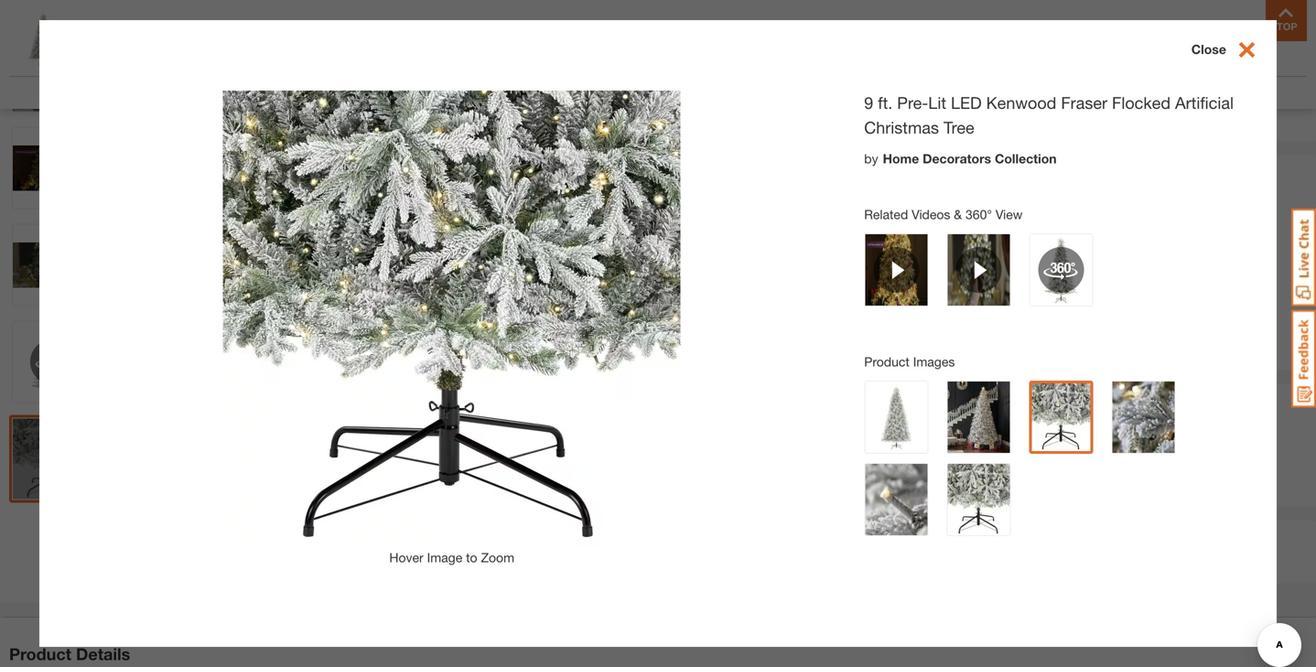 Task type: locate. For each thing, give the bounding box(es) containing it.
free & easy returns in store or online
[[831, 532, 1132, 552]]

available
[[823, 267, 873, 282], [990, 267, 1041, 282]]

hover
[[323, 481, 357, 496], [389, 550, 424, 565]]

to inside ship to store dec 26 - dec 29 available
[[842, 217, 859, 239]]

1 horizontal spatial hover
[[389, 550, 424, 565]]

0 horizontal spatial details
[[76, 645, 130, 664]]

1 horizontal spatial &
[[954, 207, 962, 222]]

0 horizontal spatial product
[[9, 645, 71, 664]]

home decorators collection pre lit christmas trees 21hd10010 40.2 image
[[13, 419, 93, 500]]

by up daly city button
[[865, 151, 879, 166]]

live chat image
[[1292, 209, 1317, 307]]

0 horizontal spatial zoom
[[415, 481, 448, 496]]

316124656_s01 image
[[13, 322, 93, 403]]

customer reviews button
[[1061, 83, 1168, 102], [1061, 83, 1168, 102]]

view right 360°
[[996, 207, 1023, 222]]

returns
[[928, 532, 991, 552]]

top button
[[1266, 0, 1307, 41]]

by
[[865, 151, 879, 166], [996, 403, 1010, 418]]

zoom inside 9 ft. pre-lit led kenwood fraser flocked artificial christmas tree main content
[[481, 550, 515, 565]]

flocked
[[1112, 93, 1171, 112]]

product inside button
[[9, 645, 71, 664]]

29
[[880, 248, 894, 263]]

9 inside 9 ft. pre-lit led kenwood fraser flocked artificial christmas tree
[[865, 93, 874, 112]]

& left 360°
[[954, 207, 962, 222]]

1 horizontal spatial image
[[427, 550, 463, 565]]

specifications
[[429, 85, 510, 100]]

2 available from the left
[[990, 267, 1041, 282]]

view
[[806, 3, 837, 20], [996, 207, 1023, 222]]

None field
[[826, 458, 865, 496]]

hover image to zoom inside 9 ft. pre-lit led kenwood fraser flocked artificial christmas tree main content
[[389, 550, 515, 565]]

hover inside 9 ft. pre-lit led kenwood fraser flocked artificial christmas tree main content
[[389, 550, 424, 565]]

product images
[[865, 354, 955, 369]]

specifications button
[[429, 83, 510, 102], [429, 83, 510, 102]]

daly
[[845, 166, 870, 181]]

led
[[951, 93, 982, 112]]

0 horizontal spatial 18
[[798, 422, 812, 438]]

0 horizontal spatial hover
[[323, 481, 357, 496]]

hover image to zoom
[[323, 481, 448, 496], [389, 550, 515, 565]]

in
[[995, 532, 1010, 552]]

artificial
[[1176, 93, 1234, 112]]

store up '29'
[[864, 217, 911, 239]]

1 dec from the left
[[798, 248, 822, 263]]

9 ft. pre-lit led kenwood fraser flocked artificial christmas tree
[[865, 93, 1234, 137]]

available down '-'
[[823, 267, 873, 282]]

product
[[865, 354, 910, 369], [9, 645, 71, 664]]

delivery monday, dec 18 192 available
[[965, 217, 1064, 282]]

close image
[[1227, 38, 1259, 61]]

&
[[954, 207, 962, 222], [870, 532, 882, 552]]

zoom
[[415, 481, 448, 496], [481, 550, 515, 565]]

0 vertical spatial image
[[361, 481, 396, 496]]

0 horizontal spatial dec
[[798, 248, 822, 263]]

mon,
[[1014, 403, 1044, 418]]

1 vertical spatial product
[[9, 645, 71, 664]]

1 horizontal spatial dec
[[852, 248, 877, 263]]

0 vertical spatial &
[[954, 207, 962, 222]]

0 vertical spatial hover
[[323, 481, 357, 496]]

18 right monday,
[[1049, 248, 1064, 263]]

by inside 9 ft. pre-lit led kenwood fraser flocked artificial christmas tree main content
[[865, 151, 879, 166]]

1 horizontal spatial available
[[990, 267, 1041, 282]]

9 ft
[[859, 101, 879, 116]]

daly city
[[845, 166, 897, 181]]

city
[[874, 166, 897, 181]]

1 horizontal spatial view
[[996, 207, 1023, 222]]

details
[[879, 3, 923, 20], [76, 645, 130, 664]]

home
[[883, 151, 919, 166]]

product for product images
[[865, 354, 910, 369]]

0 horizontal spatial store
[[864, 217, 911, 239]]

monday,
[[965, 248, 1018, 263]]

zoom inside the hover image to zoom button
[[415, 481, 448, 496]]

6329915406112 image
[[13, 225, 93, 305]]

decorators
[[923, 151, 992, 166]]

1 vertical spatial view
[[996, 207, 1023, 222]]

0 horizontal spatial image
[[361, 481, 396, 496]]

1 vertical spatial details
[[76, 645, 130, 664]]

& right free at the bottom right of page
[[870, 532, 882, 552]]

1 horizontal spatial 18
[[1049, 248, 1064, 263]]

get
[[964, 403, 982, 418]]

image inside button
[[361, 481, 396, 496]]

1 vertical spatial by
[[996, 403, 1010, 418]]

360°
[[966, 207, 992, 222]]

dec left 26
[[798, 248, 822, 263]]

0 vertical spatial product
[[865, 354, 910, 369]]

1 vertical spatial hover image to zoom
[[389, 550, 515, 565]]

december
[[1048, 403, 1111, 418]]

1 horizontal spatial zoom
[[481, 550, 515, 565]]

+ button
[[865, 458, 903, 496]]

0 vertical spatial store
[[864, 217, 911, 239]]

tree
[[944, 118, 975, 137]]

dec right monday,
[[1021, 248, 1046, 263]]

store right the in
[[1014, 532, 1056, 552]]

59
[[898, 403, 912, 418]]

18
[[1049, 248, 1064, 263], [798, 422, 812, 438]]

close
[[1192, 42, 1227, 57]]

related videos & 360° view
[[865, 207, 1023, 222]]

ship
[[798, 217, 837, 239]]

2 dec from the left
[[852, 248, 877, 263]]

0 horizontal spatial view
[[806, 3, 837, 20]]

1 vertical spatial hover
[[389, 550, 424, 565]]

1 vertical spatial image
[[427, 550, 463, 565]]

1 vertical spatial 18
[[798, 422, 812, 438]]

1 vertical spatial &
[[870, 532, 882, 552]]

1 available from the left
[[823, 267, 873, 282]]

18 down order
[[798, 422, 812, 438]]

store
[[864, 217, 911, 239], [1014, 532, 1056, 552]]

1 horizontal spatial by
[[996, 403, 1010, 418]]

9
[[865, 93, 874, 112], [859, 101, 866, 116]]

2 horizontal spatial dec
[[1021, 248, 1046, 263]]

ft
[[870, 101, 879, 116]]

1 horizontal spatial details
[[879, 3, 923, 20]]

6329816941112 image
[[13, 128, 93, 208]]

by right "it"
[[996, 403, 1010, 418]]

image inside 9 ft. pre-lit led kenwood fraser flocked artificial christmas tree main content
[[427, 550, 463, 565]]

0 vertical spatial 18
[[1049, 248, 1064, 263]]

0 horizontal spatial by
[[865, 151, 879, 166]]

1
[[871, 403, 878, 418]]

1 horizontal spatial store
[[1014, 532, 1056, 552]]

view left more
[[806, 3, 837, 20]]

image
[[361, 481, 396, 496], [427, 550, 463, 565]]

0 vertical spatial details
[[879, 3, 923, 20]]

0 horizontal spatial &
[[870, 532, 882, 552]]

free
[[831, 532, 866, 552]]

9 left 'ft'
[[859, 101, 866, 116]]

reviews
[[1120, 85, 1168, 100]]

0 vertical spatial hover image to zoom
[[323, 481, 448, 496]]

9 for 9 ft. pre-lit led kenwood fraser flocked artificial christmas tree
[[865, 93, 874, 112]]

3 dec from the left
[[1021, 248, 1046, 263]]

videos
[[912, 207, 951, 222]]

0 vertical spatial view
[[806, 3, 837, 20]]

product inside 9 ft. pre-lit led kenwood fraser flocked artificial christmas tree main content
[[865, 354, 910, 369]]

to
[[842, 217, 859, 239], [949, 403, 960, 418], [400, 481, 411, 496], [466, 550, 478, 565]]

0 vertical spatial by
[[865, 151, 879, 166]]

9 inside button
[[859, 101, 866, 116]]

product details button
[[0, 618, 1317, 667]]

dec right '-'
[[852, 248, 877, 263]]

dec
[[798, 248, 822, 263], [852, 248, 877, 263], [1021, 248, 1046, 263]]

online
[[1082, 532, 1132, 552]]

customer reviews
[[1061, 85, 1168, 100]]

1 vertical spatial zoom
[[481, 550, 515, 565]]

home decorators collection pre lit christmas trees 21hd10010 e1.1 image
[[13, 31, 93, 111]]

9 left ft.
[[865, 93, 874, 112]]

view inside 9 ft. pre-lit led kenwood fraser flocked artificial christmas tree main content
[[996, 207, 1023, 222]]

available down monday,
[[990, 267, 1041, 282]]

1 horizontal spatial product
[[865, 354, 910, 369]]

0 horizontal spatial available
[[823, 267, 873, 282]]

0 vertical spatial zoom
[[415, 481, 448, 496]]



Task type: describe. For each thing, give the bounding box(es) containing it.
product for product details
[[9, 645, 71, 664]]

more
[[841, 3, 875, 20]]

product image image
[[14, 9, 73, 69]]

customer
[[1061, 85, 1117, 100]]

kenwood
[[987, 93, 1057, 112]]

1 vertical spatial store
[[1014, 532, 1056, 552]]

product details
[[9, 645, 130, 664]]

hr
[[882, 403, 895, 418]]

view more details link
[[806, 3, 923, 20]]

+
[[877, 464, 891, 490]]

images
[[913, 354, 955, 369]]

hover image to zoom inside button
[[323, 481, 448, 496]]

hover image to zoom button
[[111, 0, 660, 499]]

fraser
[[1061, 93, 1108, 112]]

to inside 9 ft. pre-lit led kenwood fraser flocked artificial christmas tree main content
[[466, 550, 478, 565]]

easy
[[886, 532, 924, 552]]

& inside 9 ft. pre-lit led kenwood fraser flocked artificial christmas tree main content
[[954, 207, 962, 222]]

store inside ship to store dec 26 - dec 29 available
[[864, 217, 911, 239]]

daly city button
[[845, 166, 897, 181]]

ship to store dec 26 - dec 29 available
[[798, 217, 911, 282]]

or
[[1061, 532, 1078, 552]]

94015
[[831, 422, 866, 438]]

it
[[986, 403, 993, 418]]

mins
[[916, 403, 945, 418]]

dec inside delivery monday, dec 18 192 available
[[1021, 248, 1046, 263]]

available inside ship to store dec 26 - dec 29 available
[[823, 267, 873, 282]]

feedback link image
[[1292, 309, 1317, 408]]

christmas
[[865, 118, 939, 137]]

18 inside delivery monday, dec 18 192 available
[[1049, 248, 1064, 263]]

192
[[965, 267, 987, 282]]

home decorators collection pre lit christmas trees 21hd10010 64.0 image
[[13, 0, 93, 14]]

to inside button
[[400, 481, 411, 496]]

within
[[834, 403, 868, 418]]

details inside button
[[76, 645, 130, 664]]

collection
[[995, 151, 1057, 166]]

lit
[[929, 93, 947, 112]]

18 inside mon, december 18
[[798, 422, 812, 438]]

available inside delivery monday, dec 18 192 available
[[990, 267, 1041, 282]]

by home decorators collection
[[865, 151, 1057, 166]]

close button
[[1192, 38, 1277, 63]]

related
[[865, 207, 908, 222]]

9 for 9 ft
[[859, 101, 866, 116]]

order
[[798, 403, 830, 418]]

view more details
[[806, 3, 923, 20]]

hover inside button
[[323, 481, 357, 496]]

order within 1 hr 59 mins to get it by
[[798, 403, 1014, 418]]

delivery
[[965, 217, 1036, 239]]

ft.
[[878, 93, 893, 112]]

9 ft. pre-lit led kenwood fraser flocked artificial christmas tree main content
[[0, 0, 1317, 667]]

mon, december 18
[[798, 403, 1111, 438]]

pre-
[[898, 93, 929, 112]]

26
[[826, 248, 840, 263]]

9 ft button
[[848, 90, 890, 128]]

-
[[844, 248, 849, 263]]



Task type: vqa. For each thing, say whether or not it's contained in the screenshot.
leftmost (
no



